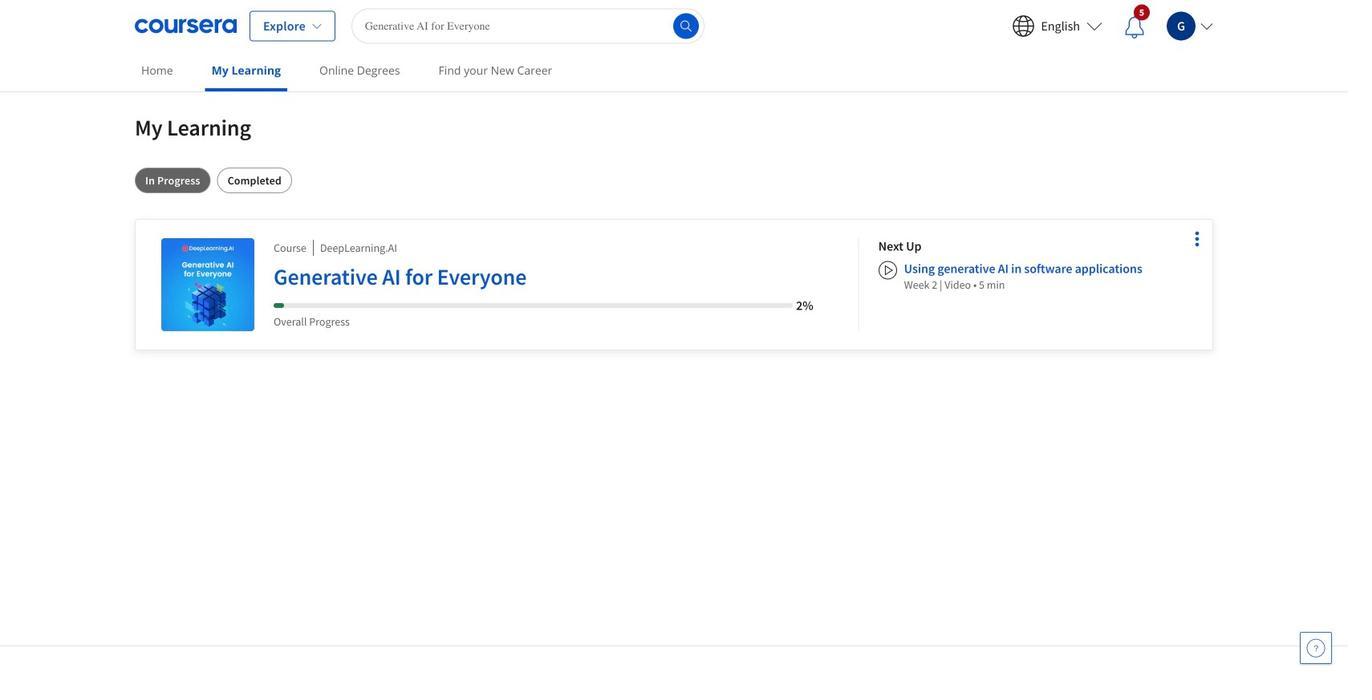 Task type: describe. For each thing, give the bounding box(es) containing it.
more option for generative ai for everyone image
[[1186, 228, 1209, 250]]

coursera image
[[135, 13, 237, 39]]

help center image
[[1307, 639, 1326, 658]]



Task type: locate. For each thing, give the bounding box(es) containing it.
tab list
[[135, 168, 1213, 193]]

generative ai for everyone image
[[161, 238, 254, 331]]

None search field
[[351, 8, 705, 44]]

What do you want to learn? text field
[[351, 8, 705, 44]]



Task type: vqa. For each thing, say whether or not it's contained in the screenshot.
the data analyst collect, organize, and transform data to make informed decisions.
no



